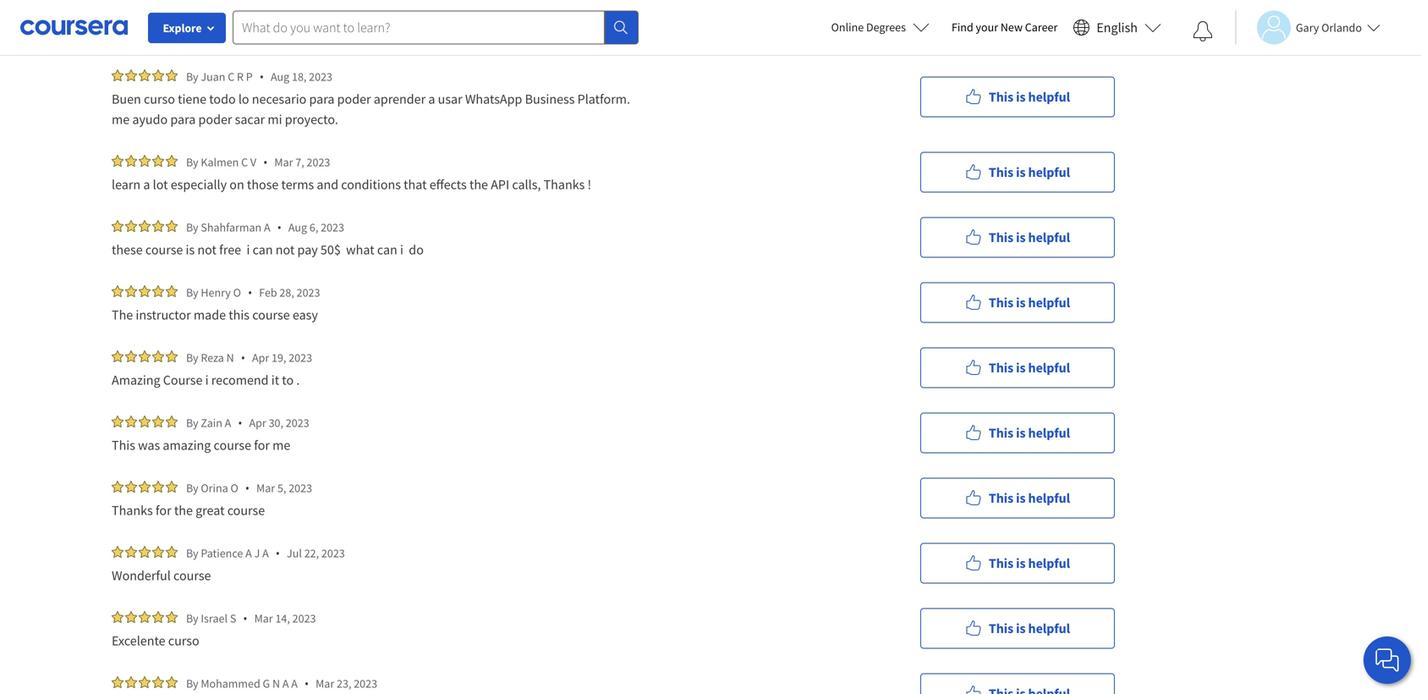 Task type: vqa. For each thing, say whether or not it's contained in the screenshot.


Task type: locate. For each thing, give the bounding box(es) containing it.
to
[[282, 372, 294, 388]]

not left pay
[[276, 241, 295, 258]]

4 helpful from the top
[[1029, 294, 1071, 311]]

1 horizontal spatial me
[[273, 437, 291, 454]]

this for wonderful course
[[989, 555, 1014, 572]]

2023 inside by juan c r p • aug 18, 2023
[[309, 69, 333, 84]]

8 this is helpful from the top
[[989, 555, 1071, 572]]

i right free
[[247, 241, 250, 258]]

aug left 6,
[[288, 220, 307, 235]]

buen
[[112, 91, 141, 107]]

made
[[194, 306, 226, 323]]

can
[[253, 241, 273, 258], [377, 241, 398, 258]]

by inside by juan c r p • aug 18, 2023
[[186, 69, 199, 84]]

5 this is helpful button from the top
[[921, 347, 1116, 388]]

o inside by orina o • mar 5, 2023
[[231, 480, 238, 496]]

6 this is helpful from the top
[[989, 424, 1071, 441]]

a inside by zain a • apr 30, 2023
[[225, 415, 231, 430]]

p
[[246, 69, 253, 84]]

i
[[247, 241, 250, 258], [400, 241, 404, 258], [205, 372, 209, 388]]

1 vertical spatial a
[[143, 176, 150, 193]]

0 vertical spatial apr
[[252, 350, 269, 365]]

mar inside by mohammed g n a a • mar 23, 2023
[[316, 676, 335, 691]]

1 helpful from the top
[[1029, 88, 1071, 105]]

• up these course is not free  i can not pay 50$  what can i  do
[[277, 219, 282, 235]]

not left free
[[198, 241, 217, 258]]

i left do
[[400, 241, 404, 258]]

a left usar on the left
[[429, 91, 435, 107]]

9 helpful from the top
[[1029, 620, 1071, 637]]

curso up the ayudo
[[144, 91, 175, 107]]

curso inside buen curso tiene todo lo necesario para poder aprender a usar whatsapp business platform. me ayudo para poder sacar mi proyecto.
[[144, 91, 175, 107]]

course down by zain a • apr 30, 2023
[[214, 437, 251, 454]]

explore
[[163, 20, 202, 36]]

course right these
[[145, 241, 183, 258]]

0 horizontal spatial i
[[205, 372, 209, 388]]

is for buen curso tiene todo lo necesario para poder aprender a usar whatsapp business platform. me ayudo para poder sacar mi proyecto.
[[1017, 88, 1026, 105]]

apr inside by reza n • apr 19, 2023
[[252, 350, 269, 365]]

1 this is helpful button from the top
[[921, 77, 1116, 117]]

mar inside by kalmen c v • mar 7, 2023
[[275, 154, 293, 170]]

excelente curso
[[112, 632, 199, 649]]

2023
[[309, 69, 333, 84], [307, 154, 330, 170], [321, 220, 344, 235], [297, 285, 320, 300], [289, 350, 312, 365], [286, 415, 309, 430], [289, 480, 312, 496], [322, 545, 345, 561], [293, 611, 316, 626], [354, 676, 378, 691]]

by left the israel
[[186, 611, 199, 626]]

1 horizontal spatial n
[[273, 676, 280, 691]]

can right the what
[[377, 241, 398, 258]]

.
[[297, 372, 300, 388]]

is for amazing course i recomend it to .
[[1017, 359, 1026, 376]]

4 this is helpful button from the top
[[921, 282, 1116, 323]]

find your new career
[[952, 19, 1058, 35]]

this is helpful
[[989, 88, 1071, 105], [989, 164, 1071, 181], [989, 229, 1071, 246], [989, 294, 1071, 311], [989, 359, 1071, 376], [989, 424, 1071, 441], [989, 490, 1071, 507], [989, 555, 1071, 572], [989, 620, 1071, 637]]

apr for course
[[249, 415, 266, 430]]

curso right excelente
[[168, 632, 199, 649]]

by inside by patience a j  a • jul 22, 2023
[[186, 545, 199, 561]]

ayudo
[[132, 111, 168, 128]]

50$
[[321, 241, 341, 258]]

by for i
[[186, 350, 199, 365]]

1 horizontal spatial the
[[470, 176, 488, 193]]

on
[[230, 176, 244, 193]]

is for this was amazing course for me
[[1017, 424, 1026, 441]]

course down by orina o • mar 5, 2023
[[227, 502, 265, 519]]

c left r
[[228, 69, 235, 84]]

o right "henry"
[[233, 285, 241, 300]]

0 vertical spatial me
[[112, 111, 130, 128]]

mar left 23,
[[316, 676, 335, 691]]

1 vertical spatial the
[[174, 502, 193, 519]]

curso for excelente
[[168, 632, 199, 649]]

1 this is helpful from the top
[[989, 88, 1071, 105]]

0 horizontal spatial the
[[174, 502, 193, 519]]

• right zain
[[238, 415, 243, 431]]

thanks
[[112, 25, 153, 42], [544, 176, 585, 193], [112, 502, 153, 519]]

o inside by henry o • feb 28, 2023
[[233, 285, 241, 300]]

0 vertical spatial o
[[233, 285, 241, 300]]

learn
[[112, 176, 141, 193]]

by inside by kalmen c v • mar 7, 2023
[[186, 154, 199, 170]]

the left great
[[174, 502, 193, 519]]

lot
[[153, 176, 168, 193]]

2023 right 23,
[[354, 676, 378, 691]]

by for amazing
[[186, 415, 199, 430]]

2 this is helpful from the top
[[989, 164, 1071, 181]]

1 vertical spatial aug
[[288, 220, 307, 235]]

this for learn a lot especially on those terms and conditions that effects the api calls, thanks !
[[989, 164, 1014, 181]]

0 vertical spatial c
[[228, 69, 235, 84]]

aug
[[271, 69, 290, 84], [288, 220, 307, 235]]

0 horizontal spatial not
[[198, 241, 217, 258]]

find your new career link
[[944, 17, 1067, 38]]

2023 right 7,
[[307, 154, 330, 170]]

2023 right 5,
[[289, 480, 312, 496]]

2023 right 6,
[[321, 220, 344, 235]]

0 vertical spatial aug
[[271, 69, 290, 84]]

orlando
[[1322, 20, 1363, 35]]

5 this is helpful from the top
[[989, 359, 1071, 376]]

aug inside by shahfarman a • aug 6, 2023
[[288, 220, 307, 235]]

by for lot
[[186, 154, 199, 170]]

1 vertical spatial curso
[[168, 632, 199, 649]]

find
[[952, 19, 974, 35]]

by inside by reza n • apr 19, 2023
[[186, 350, 199, 365]]

c inside by juan c r p • aug 18, 2023
[[228, 69, 235, 84]]

5 helpful from the top
[[1029, 359, 1071, 376]]

for
[[254, 437, 270, 454], [156, 502, 172, 519]]

a left lot
[[143, 176, 150, 193]]

by inside by henry o • feb 28, 2023
[[186, 285, 199, 300]]

a
[[264, 220, 271, 235], [225, 415, 231, 430], [246, 545, 252, 561], [262, 545, 269, 561], [283, 676, 289, 691], [291, 676, 298, 691]]

terms
[[281, 176, 314, 193]]

buen curso tiene todo lo necesario para poder aprender a usar whatsapp business platform. me ayudo para poder sacar mi proyecto.
[[112, 91, 631, 128]]

this is helpful for i
[[989, 229, 1071, 246]]

n inside by reza n • apr 19, 2023
[[227, 350, 234, 365]]

this for amazing course i recomend it to .
[[989, 359, 1014, 376]]

coursera image
[[20, 14, 128, 41]]

sacar
[[235, 111, 265, 128]]

2023 right 28, at the left top of page
[[297, 285, 320, 300]]

apr
[[252, 350, 269, 365], [249, 415, 266, 430]]

1 not from the left
[[198, 241, 217, 258]]

2023 right 18,
[[309, 69, 333, 84]]

2 helpful from the top
[[1029, 164, 1071, 181]]

me down 30,
[[273, 437, 291, 454]]

me
[[112, 111, 130, 128], [273, 437, 291, 454]]

2023 right 14,
[[293, 611, 316, 626]]

4 by from the top
[[186, 285, 199, 300]]

by for tiene
[[186, 69, 199, 84]]

recomend
[[211, 372, 269, 388]]

2 can from the left
[[377, 241, 398, 258]]

this for these course is not free  i can not pay 50$  what can i  do
[[989, 229, 1014, 246]]

3 by from the top
[[186, 220, 199, 235]]

i down reza
[[205, 372, 209, 388]]

0 vertical spatial a
[[429, 91, 435, 107]]

2023 right 30,
[[286, 415, 309, 430]]

5 by from the top
[[186, 350, 199, 365]]

explore button
[[148, 13, 226, 43]]

do
[[409, 241, 424, 258]]

reza
[[201, 350, 224, 365]]

9 by from the top
[[186, 611, 199, 626]]

o for great
[[231, 480, 238, 496]]

2 not from the left
[[276, 241, 295, 258]]

1 horizontal spatial not
[[276, 241, 295, 258]]

curso
[[144, 91, 175, 107], [168, 632, 199, 649]]

can down by shahfarman a • aug 6, 2023
[[253, 241, 273, 258]]

chat with us image
[[1375, 647, 1402, 674]]

c left v at the left top
[[241, 154, 248, 170]]

mar left 14,
[[254, 611, 273, 626]]

by left "henry"
[[186, 285, 199, 300]]

this is helpful for those
[[989, 164, 1071, 181]]

the left api
[[470, 176, 488, 193]]

n right g
[[273, 676, 280, 691]]

mar
[[275, 154, 293, 170], [256, 480, 275, 496], [254, 611, 273, 626], [316, 676, 335, 691]]

by kalmen c v • mar 7, 2023
[[186, 154, 330, 170]]

for down 30,
[[254, 437, 270, 454]]

by left mohammed
[[186, 676, 199, 691]]

this for this was amazing course for me
[[989, 424, 1014, 441]]

0 vertical spatial for
[[254, 437, 270, 454]]

business
[[525, 91, 575, 107]]

helpful for easy
[[1029, 294, 1071, 311]]

by for the
[[186, 480, 199, 496]]

0 vertical spatial poder
[[337, 91, 371, 107]]

a inside by shahfarman a • aug 6, 2023
[[264, 220, 271, 235]]

filled star image
[[139, 69, 151, 81], [152, 69, 164, 81], [166, 69, 178, 81], [166, 155, 178, 167], [139, 220, 151, 232], [166, 220, 178, 232], [112, 285, 124, 297], [139, 285, 151, 297], [152, 285, 164, 297], [166, 285, 178, 297], [125, 350, 137, 362], [139, 350, 151, 362], [139, 416, 151, 427], [152, 416, 164, 427], [166, 416, 178, 427], [125, 481, 137, 493], [139, 481, 151, 493], [152, 481, 164, 493], [125, 546, 137, 558], [152, 546, 164, 558], [112, 611, 124, 623], [125, 611, 137, 623], [139, 611, 151, 623], [152, 611, 164, 623], [166, 611, 178, 623], [125, 676, 137, 688], [152, 676, 164, 688]]

2 by from the top
[[186, 154, 199, 170]]

aprender
[[374, 91, 426, 107]]

poder down todo
[[199, 111, 232, 128]]

• right orina
[[245, 480, 250, 496]]

by inside by israel s • mar 14, 2023
[[186, 611, 199, 626]]

6 helpful from the top
[[1029, 424, 1071, 441]]

easy
[[293, 306, 318, 323]]

this is helpful for to
[[989, 359, 1071, 376]]

amazing
[[112, 372, 160, 388]]

by henry o • feb 28, 2023
[[186, 284, 320, 300]]

• left 'feb'
[[248, 284, 252, 300]]

by left reza
[[186, 350, 199, 365]]

by left the shahfarman
[[186, 220, 199, 235]]

1 vertical spatial para
[[170, 111, 196, 128]]

3 this is helpful from the top
[[989, 229, 1071, 246]]

0 horizontal spatial can
[[253, 241, 273, 258]]

10 by from the top
[[186, 676, 199, 691]]

by inside by zain a • apr 30, 2023
[[186, 415, 199, 430]]

this
[[989, 88, 1014, 105], [989, 164, 1014, 181], [989, 229, 1014, 246], [989, 294, 1014, 311], [989, 359, 1014, 376], [989, 424, 1014, 441], [112, 437, 135, 454], [989, 490, 1014, 507], [989, 555, 1014, 572], [989, 620, 1014, 637]]

0 horizontal spatial a
[[143, 176, 150, 193]]

career
[[1026, 19, 1058, 35]]

whatsapp
[[465, 91, 523, 107]]

7 by from the top
[[186, 480, 199, 496]]

apr inside by zain a • apr 30, 2023
[[249, 415, 266, 430]]

this is helpful button for i
[[921, 217, 1116, 258]]

this is helpful button
[[921, 77, 1116, 117], [921, 152, 1116, 193], [921, 217, 1116, 258], [921, 282, 1116, 323], [921, 347, 1116, 388], [921, 413, 1116, 453], [921, 478, 1116, 518], [921, 543, 1116, 584], [921, 608, 1116, 649]]

juan
[[201, 69, 225, 84]]

1 by from the top
[[186, 69, 199, 84]]

8 by from the top
[[186, 545, 199, 561]]

• left jul
[[276, 545, 280, 561]]

thanks left '!'
[[544, 176, 585, 193]]

0 vertical spatial n
[[227, 350, 234, 365]]

this for thanks for the great course
[[989, 490, 1014, 507]]

0 horizontal spatial for
[[156, 502, 172, 519]]

1 vertical spatial apr
[[249, 415, 266, 430]]

mar left 5,
[[256, 480, 275, 496]]

a
[[429, 91, 435, 107], [143, 176, 150, 193]]

1 horizontal spatial para
[[309, 91, 335, 107]]

amazing
[[163, 437, 211, 454]]

this
[[229, 306, 250, 323]]

2 vertical spatial thanks
[[112, 502, 153, 519]]

mar inside by israel s • mar 14, 2023
[[254, 611, 273, 626]]

poder left aprender
[[337, 91, 371, 107]]

c inside by kalmen c v • mar 7, 2023
[[241, 154, 248, 170]]

1 vertical spatial c
[[241, 154, 248, 170]]

kalmen
[[201, 154, 239, 170]]

0 vertical spatial curso
[[144, 91, 175, 107]]

para down tiene
[[170, 111, 196, 128]]

aug left 18,
[[271, 69, 290, 84]]

2023 right the 19,
[[289, 350, 312, 365]]

those
[[247, 176, 279, 193]]

2 this is helpful button from the top
[[921, 152, 1116, 193]]

What do you want to learn? text field
[[233, 11, 605, 44]]

this for the instructor made this course easy
[[989, 294, 1014, 311]]

by left orina
[[186, 480, 199, 496]]

by inside by orina o • mar 5, 2023
[[186, 480, 199, 496]]

6 by from the top
[[186, 415, 199, 430]]

for left great
[[156, 502, 172, 519]]

is for these course is not free  i can not pay 50$  what can i  do
[[1017, 229, 1026, 246]]

by left patience
[[186, 545, 199, 561]]

•
[[260, 69, 264, 85], [263, 154, 268, 170], [277, 219, 282, 235], [248, 284, 252, 300], [241, 350, 245, 366], [238, 415, 243, 431], [245, 480, 250, 496], [276, 545, 280, 561], [243, 610, 248, 626], [305, 675, 309, 691]]

helpful for to
[[1029, 359, 1071, 376]]

apr left the 19,
[[252, 350, 269, 365]]

• right v at the left top
[[263, 154, 268, 170]]

0 horizontal spatial c
[[228, 69, 235, 84]]

1 horizontal spatial for
[[254, 437, 270, 454]]

was
[[138, 437, 160, 454]]

1 horizontal spatial c
[[241, 154, 248, 170]]

3 helpful from the top
[[1029, 229, 1071, 246]]

by left zain
[[186, 415, 199, 430]]

1 vertical spatial o
[[231, 480, 238, 496]]

6 this is helpful button from the top
[[921, 413, 1116, 453]]

platform.
[[578, 91, 631, 107]]

by inside by shahfarman a • aug 6, 2023
[[186, 220, 199, 235]]

para up proyecto.
[[309, 91, 335, 107]]

n inside by mohammed g n a a • mar 23, 2023
[[273, 676, 280, 691]]

1 horizontal spatial can
[[377, 241, 398, 258]]

1 vertical spatial n
[[273, 676, 280, 691]]

1 horizontal spatial i
[[247, 241, 250, 258]]

by up especially
[[186, 154, 199, 170]]

3 this is helpful button from the top
[[921, 217, 1116, 258]]

thanks up wonderful
[[112, 502, 153, 519]]

0 vertical spatial thanks
[[112, 25, 153, 42]]

thanks left explore
[[112, 25, 153, 42]]

zain
[[201, 415, 222, 430]]

0 horizontal spatial me
[[112, 111, 130, 128]]

mar left 7,
[[275, 154, 293, 170]]

1 vertical spatial poder
[[199, 111, 232, 128]]

2023 right 22,
[[322, 545, 345, 561]]

n right reza
[[227, 350, 234, 365]]

this is helpful for easy
[[989, 294, 1071, 311]]

None search field
[[233, 11, 639, 44]]

1 vertical spatial for
[[156, 502, 172, 519]]

• left 23,
[[305, 675, 309, 691]]

helpful for necesario
[[1029, 88, 1071, 105]]

4 this is helpful from the top
[[989, 294, 1071, 311]]

o right orina
[[231, 480, 238, 496]]

thanks for thanks for the great course
[[112, 502, 153, 519]]

filled star image
[[112, 69, 124, 81], [125, 69, 137, 81], [112, 155, 124, 167], [125, 155, 137, 167], [139, 155, 151, 167], [152, 155, 164, 167], [112, 220, 124, 232], [125, 220, 137, 232], [152, 220, 164, 232], [125, 285, 137, 297], [112, 350, 124, 362], [152, 350, 164, 362], [166, 350, 178, 362], [112, 416, 124, 427], [125, 416, 137, 427], [112, 481, 124, 493], [166, 481, 178, 493], [112, 546, 124, 558], [139, 546, 151, 558], [166, 546, 178, 558], [112, 676, 124, 688], [139, 676, 151, 688], [166, 676, 178, 688]]

api
[[491, 176, 510, 193]]

poder
[[337, 91, 371, 107], [199, 111, 232, 128]]

2023 inside by kalmen c v • mar 7, 2023
[[307, 154, 330, 170]]

1 horizontal spatial a
[[429, 91, 435, 107]]

this is helpful for necesario
[[989, 88, 1071, 105]]

helpful
[[1029, 88, 1071, 105], [1029, 164, 1071, 181], [1029, 229, 1071, 246], [1029, 294, 1071, 311], [1029, 359, 1071, 376], [1029, 424, 1071, 441], [1029, 490, 1071, 507], [1029, 555, 1071, 572], [1029, 620, 1071, 637]]

8 helpful from the top
[[1029, 555, 1071, 572]]

0 horizontal spatial n
[[227, 350, 234, 365]]

j
[[254, 545, 260, 561]]

helpful for those
[[1029, 164, 1071, 181]]

apr left 30,
[[249, 415, 266, 430]]

0 vertical spatial the
[[470, 176, 488, 193]]

by left juan
[[186, 69, 199, 84]]

wonderful course
[[112, 567, 211, 584]]

proyecto.
[[285, 111, 338, 128]]

me down buen
[[112, 111, 130, 128]]

c for lo
[[228, 69, 235, 84]]



Task type: describe. For each thing, give the bounding box(es) containing it.
free
[[219, 241, 241, 258]]

v
[[250, 154, 257, 170]]

0 horizontal spatial para
[[170, 111, 196, 128]]

gary orlando
[[1297, 20, 1363, 35]]

by juan c r p • aug 18, 2023
[[186, 69, 333, 85]]

28,
[[280, 285, 294, 300]]

2023 inside by henry o • feb 28, 2023
[[297, 285, 320, 300]]

is for excelente curso
[[1017, 620, 1026, 637]]

7,
[[296, 154, 304, 170]]

learn a lot especially on those terms and conditions that effects the api calls, thanks !
[[112, 176, 592, 193]]

by israel s • mar 14, 2023
[[186, 610, 316, 626]]

excelente
[[112, 632, 166, 649]]

english button
[[1067, 0, 1169, 55]]

thanks for the great course
[[112, 502, 265, 519]]

israel
[[201, 611, 228, 626]]

18,
[[292, 69, 307, 84]]

show notifications image
[[1193, 21, 1214, 41]]

• right s
[[243, 610, 248, 626]]

7 this is helpful from the top
[[989, 490, 1071, 507]]

0 vertical spatial para
[[309, 91, 335, 107]]

2023 inside by orina o • mar 5, 2023
[[289, 480, 312, 496]]

conditions
[[341, 176, 401, 193]]

jul
[[287, 545, 302, 561]]

r
[[237, 69, 244, 84]]

todo
[[209, 91, 236, 107]]

• right p
[[260, 69, 264, 85]]

it
[[271, 372, 279, 388]]

by orina o • mar 5, 2023
[[186, 480, 312, 496]]

course
[[163, 372, 203, 388]]

1 vertical spatial thanks
[[544, 176, 585, 193]]

is for thanks for the great course
[[1017, 490, 1026, 507]]

this is helpful button for me
[[921, 413, 1116, 453]]

by inside by mohammed g n a a • mar 23, 2023
[[186, 676, 199, 691]]

online
[[832, 19, 864, 35]]

9 this is helpful from the top
[[989, 620, 1071, 637]]

1 can from the left
[[253, 241, 273, 258]]

gary
[[1297, 20, 1320, 35]]

helpful for i
[[1029, 229, 1071, 246]]

effects
[[430, 176, 467, 193]]

!
[[588, 176, 592, 193]]

30,
[[269, 415, 284, 430]]

great
[[196, 502, 225, 519]]

usar
[[438, 91, 463, 107]]

that
[[404, 176, 427, 193]]

5,
[[278, 480, 286, 496]]

this is helpful button for to
[[921, 347, 1116, 388]]

amazing course i recomend it to .
[[112, 372, 300, 388]]

patience
[[201, 545, 243, 561]]

shahfarman
[[201, 220, 262, 235]]

• up recomend
[[241, 350, 245, 366]]

calls,
[[512, 176, 541, 193]]

degrees
[[867, 19, 906, 35]]

the instructor made this course easy
[[112, 306, 318, 323]]

23,
[[337, 676, 352, 691]]

curso for buen
[[144, 91, 175, 107]]

14,
[[275, 611, 290, 626]]

a inside buen curso tiene todo lo necesario para poder aprender a usar whatsapp business platform. me ayudo para poder sacar mi proyecto.
[[429, 91, 435, 107]]

by for made
[[186, 285, 199, 300]]

this is helpful button for those
[[921, 152, 1116, 193]]

is for the instructor made this course easy
[[1017, 294, 1026, 311]]

this for excelente curso
[[989, 620, 1014, 637]]

these course is not free  i can not pay 50$  what can i  do
[[112, 241, 424, 258]]

by mohammed g n a a • mar 23, 2023
[[186, 675, 378, 691]]

2023 inside by mohammed g n a a • mar 23, 2023
[[354, 676, 378, 691]]

1 horizontal spatial poder
[[337, 91, 371, 107]]

these
[[112, 241, 143, 258]]

henry
[[201, 285, 231, 300]]

wonderful
[[112, 567, 171, 584]]

by reza n • apr 19, 2023
[[186, 350, 312, 366]]

0 horizontal spatial poder
[[199, 111, 232, 128]]

tiene
[[178, 91, 207, 107]]

7 this is helpful button from the top
[[921, 478, 1116, 518]]

19,
[[272, 350, 286, 365]]

2023 inside by zain a • apr 30, 2023
[[286, 415, 309, 430]]

apr for recomend
[[252, 350, 269, 365]]

2023 inside by patience a j  a • jul 22, 2023
[[322, 545, 345, 561]]

this is helpful button for easy
[[921, 282, 1116, 323]]

is for learn a lot especially on those terms and conditions that effects the api calls, thanks !
[[1017, 164, 1026, 181]]

course down patience
[[174, 567, 211, 584]]

2023 inside by israel s • mar 14, 2023
[[293, 611, 316, 626]]

7 helpful from the top
[[1029, 490, 1071, 507]]

o for this
[[233, 285, 241, 300]]

english
[[1097, 19, 1138, 36]]

22,
[[304, 545, 319, 561]]

course down 'feb'
[[252, 306, 290, 323]]

feb
[[259, 285, 277, 300]]

mohammed
[[201, 676, 260, 691]]

helpful for me
[[1029, 424, 1071, 441]]

especially
[[171, 176, 227, 193]]

me inside buen curso tiene todo lo necesario para poder aprender a usar whatsapp business platform. me ayudo para poder sacar mi proyecto.
[[112, 111, 130, 128]]

2023 inside by reza n • apr 19, 2023
[[289, 350, 312, 365]]

c for on
[[241, 154, 248, 170]]

this is helpful button for necesario
[[921, 77, 1116, 117]]

by patience a j  a • jul 22, 2023
[[186, 545, 345, 561]]

online degrees button
[[818, 8, 944, 46]]

this was amazing course for me
[[112, 437, 291, 454]]

this is helpful for me
[[989, 424, 1071, 441]]

instructor
[[136, 306, 191, 323]]

2 horizontal spatial i
[[400, 241, 404, 258]]

pay
[[298, 241, 318, 258]]

s
[[230, 611, 236, 626]]

what
[[346, 241, 375, 258]]

1 vertical spatial me
[[273, 437, 291, 454]]

by for is
[[186, 220, 199, 235]]

g
[[263, 676, 270, 691]]

the
[[112, 306, 133, 323]]

thanks for thanks
[[112, 25, 153, 42]]

9 this is helpful button from the top
[[921, 608, 1116, 649]]

8 this is helpful button from the top
[[921, 543, 1116, 584]]

aug inside by juan c r p • aug 18, 2023
[[271, 69, 290, 84]]

2023 inside by shahfarman a • aug 6, 2023
[[321, 220, 344, 235]]

by zain a • apr 30, 2023
[[186, 415, 309, 431]]

online degrees
[[832, 19, 906, 35]]

orina
[[201, 480, 228, 496]]

and
[[317, 176, 339, 193]]

gary orlando button
[[1236, 11, 1381, 44]]

necesario
[[252, 91, 307, 107]]

is for wonderful course
[[1017, 555, 1026, 572]]

lo
[[239, 91, 249, 107]]

this for buen curso tiene todo lo necesario para poder aprender a usar whatsapp business platform. me ayudo para poder sacar mi proyecto.
[[989, 88, 1014, 105]]

by shahfarman a • aug 6, 2023
[[186, 219, 344, 235]]

mar inside by orina o • mar 5, 2023
[[256, 480, 275, 496]]



